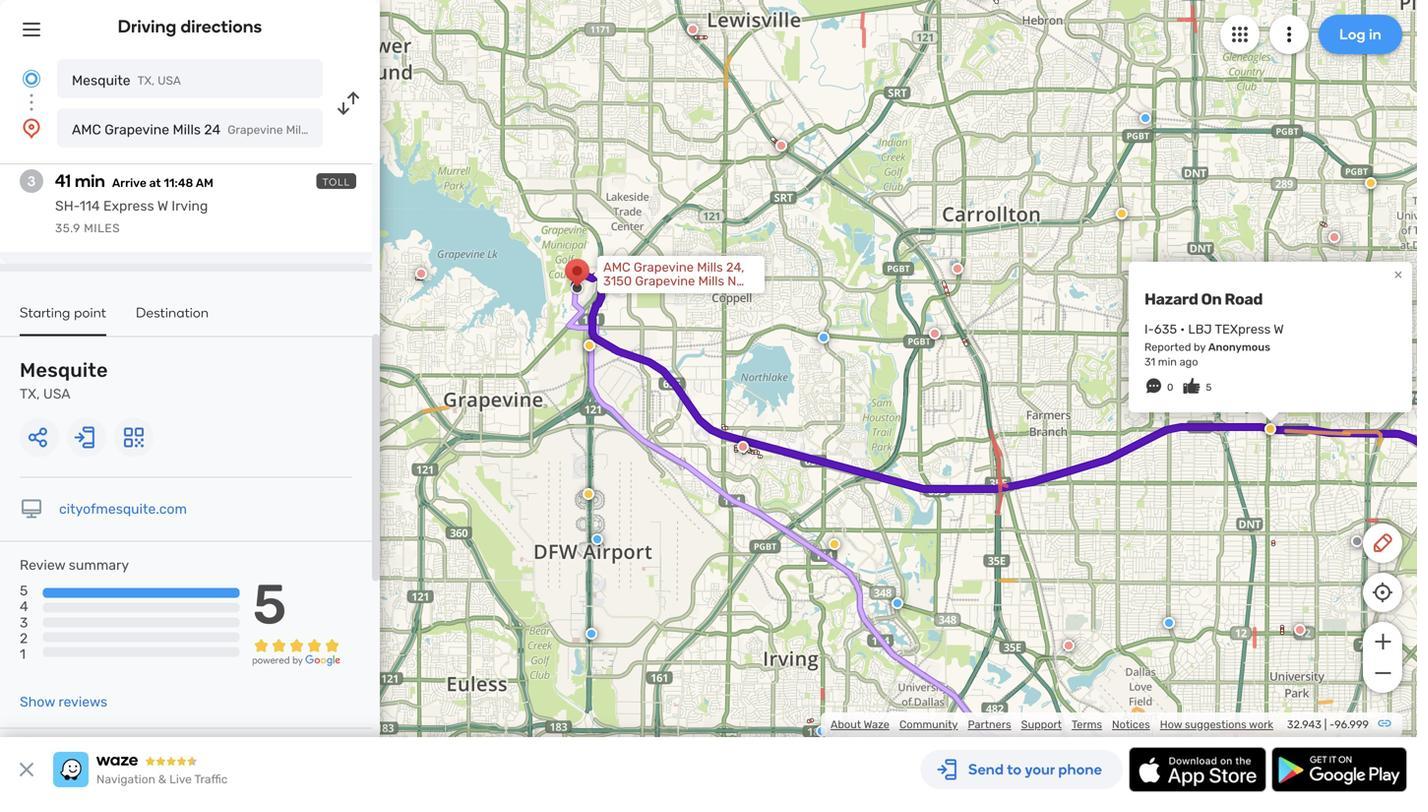 Task type: locate. For each thing, give the bounding box(es) containing it.
1 vertical spatial 3
[[20, 615, 28, 631]]

114
[[80, 198, 100, 214]]

partners link
[[968, 718, 1012, 731]]

0 vertical spatial police image
[[1140, 112, 1152, 124]]

41
[[55, 170, 71, 191]]

amc
[[72, 122, 101, 138]]

2 vertical spatial hazard image
[[583, 488, 595, 500]]

suggestions
[[1185, 718, 1247, 731]]

2 horizontal spatial police image
[[1140, 112, 1152, 124]]

0 vertical spatial tx,
[[137, 74, 155, 88]]

terms link
[[1072, 718, 1103, 731]]

11:48
[[164, 176, 193, 190]]

tx, up amc grapevine mills 24
[[137, 74, 155, 88]]

w right the texpress
[[1274, 322, 1284, 337]]

road
[[1225, 290, 1263, 308]]

hazard on road
[[1145, 290, 1263, 308]]

review
[[20, 557, 65, 573]]

about
[[831, 718, 862, 731]]

1 horizontal spatial w
[[1274, 322, 1284, 337]]

31
[[1145, 355, 1156, 369]]

1 vertical spatial hazard image
[[1116, 208, 1128, 220]]

show
[[20, 694, 55, 710]]

1 horizontal spatial hazard image
[[1116, 208, 1128, 220]]

usa down starting point button
[[43, 386, 71, 402]]

review summary
[[20, 557, 129, 573]]

3 up 1
[[20, 615, 28, 631]]

3
[[27, 173, 36, 190], [20, 615, 28, 631]]

0 vertical spatial min
[[75, 170, 105, 191]]

w inside sh-114 express w irving 35.9 miles
[[157, 198, 168, 214]]

0 vertical spatial hazard image
[[1365, 177, 1377, 189]]

usa up amc grapevine mills 24 button
[[158, 74, 181, 88]]

w inside i-635 • lbj texpress w reported by anonymous 31 min ago
[[1274, 322, 1284, 337]]

5 inside 5 4 3 2 1
[[20, 583, 28, 599]]

0 horizontal spatial hazard image
[[584, 340, 596, 351]]

usa
[[158, 74, 181, 88], [43, 386, 71, 402]]

mesquite up amc
[[72, 72, 131, 89]]

location image
[[20, 116, 43, 140]]

reported
[[1145, 341, 1192, 354]]

tx,
[[137, 74, 155, 88], [20, 386, 40, 402]]

destination button
[[136, 304, 209, 334]]

on
[[1202, 290, 1222, 308]]

1 vertical spatial mesquite tx, usa
[[20, 359, 108, 402]]

mills
[[173, 122, 201, 138]]

terms
[[1072, 718, 1103, 731]]

computer image
[[20, 498, 43, 521]]

miles
[[84, 222, 120, 235]]

mesquite tx, usa down starting point button
[[20, 359, 108, 402]]

police image
[[1140, 112, 1152, 124], [592, 534, 603, 545], [816, 726, 828, 737]]

w down at
[[157, 198, 168, 214]]

anonymous
[[1209, 341, 1271, 354]]

1 vertical spatial tx,
[[20, 386, 40, 402]]

road closed image
[[776, 140, 788, 152], [1329, 231, 1341, 243], [415, 268, 427, 280], [929, 328, 941, 340]]

link image
[[1377, 716, 1393, 731]]

0 horizontal spatial w
[[157, 198, 168, 214]]

0 horizontal spatial min
[[75, 170, 105, 191]]

1 horizontal spatial min
[[1159, 355, 1177, 369]]

2 vertical spatial police image
[[816, 726, 828, 737]]

3 left 41
[[27, 173, 36, 190]]

notices
[[1113, 718, 1151, 731]]

1 horizontal spatial hazard image
[[829, 539, 841, 550]]

summary
[[69, 557, 129, 573]]

about waze community partners support terms notices how suggestions work
[[831, 718, 1274, 731]]

0 horizontal spatial 5
[[20, 583, 28, 599]]

hazard image
[[1365, 177, 1377, 189], [1116, 208, 1128, 220], [583, 488, 595, 500]]

1 vertical spatial min
[[1159, 355, 1177, 369]]

0 horizontal spatial tx,
[[20, 386, 40, 402]]

32.943
[[1288, 718, 1322, 731]]

driving
[[118, 16, 177, 37]]

5
[[1206, 381, 1212, 393], [253, 572, 287, 638], [20, 583, 28, 599]]

1 vertical spatial w
[[1274, 322, 1284, 337]]

police image
[[818, 332, 830, 344], [892, 598, 904, 609], [1164, 617, 1175, 629], [586, 628, 598, 640]]

mesquite
[[72, 72, 131, 89], [20, 359, 108, 382]]

0 vertical spatial mesquite tx, usa
[[72, 72, 181, 89]]

min
[[75, 170, 105, 191], [1159, 355, 1177, 369]]

0 vertical spatial w
[[157, 198, 168, 214]]

pencil image
[[1371, 532, 1395, 555]]

w
[[157, 198, 168, 214], [1274, 322, 1284, 337]]

0 horizontal spatial usa
[[43, 386, 71, 402]]

min up '114'
[[75, 170, 105, 191]]

hazard image
[[584, 340, 596, 351], [829, 539, 841, 550]]

navigation
[[96, 773, 155, 787]]

starting point
[[20, 304, 106, 321]]

tx, down starting point button
[[20, 386, 40, 402]]

cityofmesquite.com link
[[59, 501, 187, 517]]

zoom out image
[[1371, 662, 1396, 685]]

1
[[20, 646, 26, 663]]

road closed image
[[687, 24, 699, 35], [952, 263, 964, 275], [737, 441, 749, 453], [1295, 624, 1306, 636], [1063, 640, 1075, 652]]

min down reported in the right of the page
[[1159, 355, 1177, 369]]

1 vertical spatial police image
[[592, 534, 603, 545]]

i-
[[1145, 322, 1155, 337]]

mesquite tx, usa
[[72, 72, 181, 89], [20, 359, 108, 402]]

directions
[[181, 16, 262, 37]]

0 horizontal spatial hazard image
[[583, 488, 595, 500]]

mesquite tx, usa up grapevine
[[72, 72, 181, 89]]

mesquite down starting point button
[[20, 359, 108, 382]]

1 horizontal spatial usa
[[158, 74, 181, 88]]

0 vertical spatial mesquite
[[72, 72, 131, 89]]



Task type: vqa. For each thing, say whether or not it's contained in the screenshot.
min in the I-635 • LBJ TEXPRESS W REPORTED BY ANONYMOUS 31 MIN AGO
yes



Task type: describe. For each thing, give the bounding box(es) containing it.
community link
[[900, 718, 958, 731]]

sh-114 express w irving 35.9 miles
[[55, 198, 208, 235]]

lbj
[[1189, 322, 1213, 337]]

live
[[169, 773, 192, 787]]

community
[[900, 718, 958, 731]]

0 vertical spatial hazard image
[[584, 340, 596, 351]]

starting
[[20, 304, 70, 321]]

current location image
[[20, 67, 43, 91]]

how
[[1160, 718, 1183, 731]]

about waze link
[[831, 718, 890, 731]]

×
[[1395, 265, 1403, 283]]

driving directions
[[118, 16, 262, 37]]

zoom in image
[[1371, 630, 1396, 654]]

reviews
[[58, 694, 107, 710]]

point
[[74, 304, 106, 321]]

starting point button
[[20, 304, 106, 336]]

navigation & live traffic
[[96, 773, 228, 787]]

irving
[[172, 198, 208, 214]]

toll
[[323, 176, 350, 188]]

support link
[[1022, 718, 1062, 731]]

show reviews
[[20, 694, 107, 710]]

3 inside 5 4 3 2 1
[[20, 615, 28, 631]]

•
[[1181, 322, 1186, 337]]

partners
[[968, 718, 1012, 731]]

4
[[20, 599, 28, 615]]

support
[[1022, 718, 1062, 731]]

× link
[[1390, 265, 1408, 283]]

2 horizontal spatial 5
[[1206, 381, 1212, 393]]

0 vertical spatial 3
[[27, 173, 36, 190]]

5 4 3 2 1
[[20, 583, 28, 663]]

amc grapevine mills 24 button
[[57, 108, 323, 148]]

ago
[[1180, 355, 1199, 369]]

grapevine
[[105, 122, 169, 138]]

min inside i-635 • lbj texpress w reported by anonymous 31 min ago
[[1159, 355, 1177, 369]]

2
[[20, 630, 28, 647]]

41 min arrive at 11:48 am
[[55, 170, 214, 191]]

96.999
[[1335, 718, 1369, 731]]

2 horizontal spatial hazard image
[[1365, 177, 1377, 189]]

accident image
[[1352, 536, 1364, 547]]

1 horizontal spatial police image
[[816, 726, 828, 737]]

635
[[1155, 322, 1178, 337]]

texpress
[[1215, 322, 1271, 337]]

work
[[1249, 718, 1274, 731]]

32.943 | -96.999
[[1288, 718, 1369, 731]]

cityofmesquite.com
[[59, 501, 187, 517]]

i-635 • lbj texpress w reported by anonymous 31 min ago
[[1145, 322, 1284, 369]]

0 vertical spatial usa
[[158, 74, 181, 88]]

notices link
[[1113, 718, 1151, 731]]

1 horizontal spatial 5
[[253, 572, 287, 638]]

hazard
[[1145, 290, 1199, 308]]

by
[[1194, 341, 1206, 354]]

am
[[196, 176, 214, 190]]

traffic
[[194, 773, 228, 787]]

at
[[149, 176, 161, 190]]

35.9
[[55, 222, 81, 235]]

amc grapevine mills 24
[[72, 122, 221, 138]]

1 vertical spatial mesquite
[[20, 359, 108, 382]]

1 vertical spatial hazard image
[[829, 539, 841, 550]]

arrive
[[112, 176, 147, 190]]

|
[[1325, 718, 1327, 731]]

0 horizontal spatial police image
[[592, 534, 603, 545]]

destination
[[136, 304, 209, 321]]

&
[[158, 773, 167, 787]]

1 horizontal spatial tx,
[[137, 74, 155, 88]]

how suggestions work link
[[1160, 718, 1274, 731]]

sh-
[[55, 198, 80, 214]]

0
[[1168, 381, 1174, 393]]

-
[[1330, 718, 1335, 731]]

24
[[204, 122, 221, 138]]

express
[[103, 198, 154, 214]]

x image
[[15, 758, 38, 782]]

1 vertical spatial usa
[[43, 386, 71, 402]]

waze
[[864, 718, 890, 731]]



